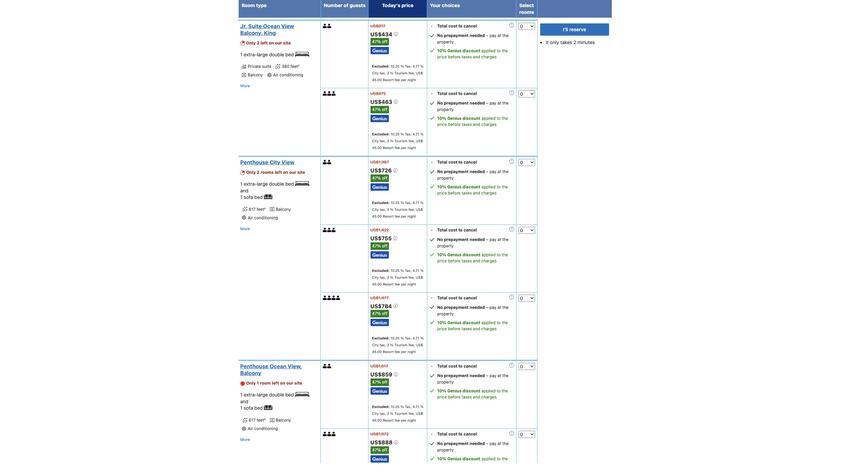Task type: describe. For each thing, give the bounding box(es) containing it.
4 10% from the top
[[438, 252, 447, 257]]

2 – pay at the property from the top
[[438, 101, 509, 112]]

4.71 for us$784
[[413, 336, 420, 340]]

rooms inside select rooms
[[520, 9, 534, 15]]

6 10% from the top
[[438, 389, 447, 394]]

more details on meals and payment options image for us$784
[[510, 295, 514, 299]]

1 10% genius discount from the top
[[438, 48, 481, 53]]

5 property from the top
[[438, 311, 454, 316]]

4.71 for us$859
[[413, 405, 420, 409]]

45.00 for us$859
[[372, 418, 382, 422]]

2 before from the top
[[448, 122, 461, 127]]

10.25 % tax, 4.71 % city tax, 3 % tourism fee, us$ 45.00 resort fee per night for us$434
[[372, 64, 424, 82]]

jr.
[[240, 23, 247, 29]]

cost for more details on meals and payment options icon for us$888
[[449, 432, 458, 437]]

room
[[242, 2, 255, 8]]

discount for more details on meals and payment options image related to us$859
[[463, 389, 481, 394]]

6 genius from the top
[[448, 389, 462, 394]]

1 sofa bed for penthouse ocean view, balcony
[[240, 405, 264, 411]]

6 no prepayment needed from the top
[[438, 373, 485, 378]]

guests
[[350, 2, 366, 8]]

extra- for penthouse city view
[[244, 181, 257, 187]]

feet² for ocean
[[257, 418, 266, 423]]

2 charges from the top
[[482, 122, 497, 127]]

only for penthouse city view
[[246, 170, 256, 175]]

6 property from the top
[[438, 380, 454, 385]]

3 10% from the top
[[438, 184, 447, 190]]

1 • from the top
[[431, 23, 433, 28]]

5 cancel from the top
[[464, 295, 477, 300]]

45.00 for us$755
[[372, 282, 382, 286]]

tax, for us$463
[[405, 132, 412, 136]]

1 – pay at the property from the top
[[438, 33, 509, 44]]

0 vertical spatial site
[[283, 40, 291, 45]]

3 property from the top
[[438, 176, 454, 181]]

3 for us$859
[[387, 412, 389, 416]]

3 cancel from the top
[[464, 160, 477, 165]]

4 applied from the top
[[482, 252, 496, 257]]

2 total from the top
[[438, 91, 448, 96]]

4 no prepayment needed from the top
[[438, 237, 485, 242]]

7 no from the top
[[438, 441, 443, 446]]

tax, for us$755
[[380, 275, 386, 279]]

takes
[[561, 39, 573, 45]]

balcony,
[[240, 30, 263, 36]]

view inside jr. suite ocean view balcony, king
[[281, 23, 294, 29]]

resort for us$784
[[383, 350, 394, 354]]

7 total from the top
[[438, 432, 448, 437]]

total cost to cancel for more details on meals and payment options icon associated with us$463
[[438, 91, 477, 96]]

more details on meals and payment options image for us$463
[[510, 90, 514, 95]]

tax, for us$463
[[380, 139, 386, 143]]

your
[[430, 2, 441, 8]]

617 feet² for penthouse city view
[[249, 207, 266, 212]]

total cost to cancel for more details on meals and payment options icon for us$784
[[438, 295, 477, 300]]

47% off. you're getting 47% off the original price due to multiple deals and benefits.. element for us$726
[[371, 174, 389, 182]]

2 at from the top
[[498, 101, 502, 106]]

7 no prepayment needed from the top
[[438, 441, 485, 446]]

large for city
[[257, 181, 268, 187]]

and for more details on meals and payment options icon associated with us$755
[[473, 258, 480, 263]]

it
[[546, 39, 549, 45]]

1 pay from the top
[[490, 33, 497, 38]]

only 1 room left on our site
[[246, 381, 302, 386]]

3 for us$784
[[387, 343, 389, 347]]

1 property from the top
[[438, 39, 454, 44]]

0 vertical spatial left
[[261, 40, 268, 45]]

large for ocean
[[257, 392, 268, 398]]

7 – from the top
[[486, 441, 489, 446]]

10.25 % tax, 4.71 % city tax, 3 % tourism fee, us$ 45.00 resort fee per night for us$726
[[372, 201, 424, 218]]

1 large from the top
[[257, 52, 268, 57]]

tax, for us$784
[[405, 336, 412, 340]]

number
[[324, 2, 343, 8]]

2 applied from the top
[[482, 116, 496, 121]]

4 cancel from the top
[[464, 227, 477, 233]]

private suite
[[248, 64, 272, 69]]

more link for penthouse ocean view, balcony
[[240, 436, 250, 443]]

4 no from the top
[[438, 237, 443, 242]]

resort for us$726
[[383, 214, 394, 218]]

total cost to cancel for more details on meals and payment options icon for us$888
[[438, 432, 477, 437]]

room
[[260, 381, 271, 386]]

select rooms
[[520, 2, 534, 15]]

today's price
[[382, 2, 414, 8]]

of
[[344, 2, 349, 8]]

47% off for us$726
[[372, 176, 388, 181]]

tourism for us$463
[[395, 139, 408, 143]]

room type
[[242, 2, 267, 8]]

and for more details on meals and payment options icon for us$784
[[473, 326, 480, 331]]

5 – from the top
[[486, 305, 489, 310]]

47% off for us$784
[[372, 311, 388, 316]]

2 prepayment from the top
[[444, 101, 469, 106]]

us$ for us$726
[[416, 207, 423, 212]]

47% for us$463
[[372, 107, 381, 112]]

4.71 for us$755
[[413, 268, 420, 273]]

6 prepayment from the top
[[444, 373, 469, 378]]

tax, for us$784
[[380, 343, 386, 347]]

off for us$434
[[382, 39, 388, 44]]

3 applied from the top
[[482, 184, 496, 190]]

only
[[550, 39, 560, 45]]

5 at from the top
[[498, 305, 502, 310]]

cost for more details on meals and payment options icon associated with us$463
[[449, 91, 458, 96]]

1 applied from the top
[[482, 48, 496, 53]]

1 double from the top
[[269, 52, 284, 57]]

3 prepayment from the top
[[444, 169, 469, 174]]

1 prepayment from the top
[[444, 33, 469, 38]]

5 10% from the top
[[438, 320, 447, 325]]

5 prepayment from the top
[[444, 305, 469, 310]]

fee, for us$784
[[409, 343, 415, 347]]

47% off. you're getting 47% off the original price due to multiple deals and benefits.. element for us$859
[[371, 379, 389, 386]]

more for penthouse ocean view, balcony
[[240, 437, 250, 442]]

tax, for us$726
[[380, 207, 386, 212]]

10.25 for us$463
[[391, 132, 400, 136]]

applied to the price before taxes and charges for more details on meals and payment options icon associated with us$463
[[438, 116, 508, 127]]

cost for second more details on meals and payment options icon from the top of the page
[[449, 160, 458, 165]]

us$888
[[371, 439, 394, 445]]

1 – from the top
[[486, 33, 489, 38]]

fee for us$726
[[395, 214, 400, 218]]

617 for penthouse city view
[[249, 207, 256, 212]]

more details on meals and payment options image for us$755
[[510, 227, 514, 232]]

6 10% genius discount from the top
[[438, 389, 481, 394]]

2 10% from the top
[[438, 116, 447, 121]]

3 at from the top
[[498, 169, 502, 174]]

1 no prepayment needed from the top
[[438, 33, 485, 38]]

6 – from the top
[[486, 373, 489, 378]]

4 property from the top
[[438, 243, 454, 249]]

3 total from the top
[[438, 160, 448, 165]]

3 genius from the top
[[448, 184, 462, 190]]

47% off. you're getting 47% off the original price due to multiple deals and benefits.. element for us$784
[[371, 310, 389, 318]]

7 10% from the top
[[438, 456, 447, 461]]

jr. suite ocean view balcony, king link
[[240, 23, 317, 36]]

6 applied to the price before taxes and charges from the top
[[438, 389, 508, 400]]

1 taxes from the top
[[462, 54, 472, 59]]

excluded: for us$755
[[372, 268, 390, 273]]

5 genius from the top
[[448, 320, 462, 325]]

tax, for us$726
[[405, 201, 412, 205]]

2 – from the top
[[486, 101, 489, 106]]

2 no from the top
[[438, 101, 443, 106]]

sofa for penthouse ocean view, balcony
[[244, 405, 253, 411]]

7 before from the top
[[448, 463, 461, 463]]

4 – from the top
[[486, 237, 489, 242]]

3 for us$726
[[387, 207, 389, 212]]

view,
[[288, 363, 302, 370]]

4 total from the top
[[438, 227, 448, 233]]

1 cancel from the top
[[464, 23, 477, 28]]

suite
[[262, 64, 272, 69]]

1 needed from the top
[[470, 33, 485, 38]]

3 taxes from the top
[[462, 191, 472, 196]]

0 horizontal spatial rooms
[[261, 170, 274, 175]]

king
[[264, 30, 276, 36]]

minutes
[[578, 39, 595, 45]]

7 cancel from the top
[[464, 432, 477, 437]]

applied to the price before taxes and charges for second more details on meals and payment options icon from the top of the page
[[438, 184, 508, 196]]

night for us$755
[[408, 282, 416, 286]]

night for us$859
[[408, 418, 416, 422]]

us$872
[[371, 91, 386, 96]]

7 prepayment from the top
[[444, 441, 469, 446]]

7 genius from the top
[[448, 456, 462, 461]]

tourism for us$726
[[395, 207, 408, 212]]

1 applied to the price before taxes and charges from the top
[[438, 48, 508, 59]]

our for view,
[[287, 381, 294, 386]]

10.25 % tax, 4.71 % city tax, 3 % tourism fee, us$ 45.00 resort fee per night for us$755
[[372, 268, 424, 286]]

us$ for us$859
[[416, 412, 423, 416]]

6 at from the top
[[498, 373, 502, 378]]

5 charges from the top
[[482, 326, 497, 331]]

10.25 % tax, 4.71 % city tax, 3 % tourism fee, us$ 45.00 resort fee per night for us$463
[[372, 132, 424, 150]]

380 feet²
[[282, 64, 300, 69]]

us$817
[[371, 23, 386, 28]]

7 charges from the top
[[482, 463, 497, 463]]

us$434
[[371, 31, 394, 37]]

5 taxes from the top
[[462, 326, 472, 331]]

i'll reserve
[[563, 26, 587, 32]]

2 • from the top
[[431, 91, 433, 96]]

more link for jr. suite ocean view balcony, king
[[240, 83, 250, 89]]

1 genius from the top
[[448, 48, 462, 53]]

3 no prepayment needed from the top
[[438, 169, 485, 174]]

total cost to cancel for more details on meals and payment options icon associated with us$755
[[438, 227, 477, 233]]

6 cancel from the top
[[464, 364, 477, 369]]

applied to the price before taxes and charges for more details on meals and payment options icon for us$784
[[438, 320, 508, 331]]

jr. suite ocean view balcony, king
[[240, 23, 294, 36]]

us$859
[[371, 372, 394, 378]]

6 total from the top
[[438, 364, 448, 369]]

penthouse ocean view, balcony
[[240, 363, 302, 376]]

us$1,617
[[371, 364, 388, 369]]

suite
[[248, 23, 262, 29]]

1 cost from the top
[[449, 23, 458, 28]]

5 10% genius discount from the top
[[438, 320, 481, 325]]

7 • from the top
[[431, 432, 433, 437]]

private
[[248, 64, 261, 69]]

7 taxes from the top
[[462, 463, 472, 463]]

5 – pay at the property from the top
[[438, 305, 509, 316]]

1 at from the top
[[498, 33, 502, 38]]

per for us$784
[[401, 350, 407, 354]]

7 applied from the top
[[482, 456, 496, 461]]

and for more details on meals and payment options image related to us$434
[[473, 54, 480, 59]]

needed for more details on meals and payment options icon for us$888
[[470, 441, 485, 446]]

47% for us$434
[[372, 39, 381, 44]]

fee for us$784
[[395, 350, 400, 354]]

5 no prepayment needed from the top
[[438, 305, 485, 310]]

5 no from the top
[[438, 305, 443, 310]]

pay for more details on meals and payment options icon for us$888
[[490, 441, 497, 446]]

ocean inside jr. suite ocean view balcony, king
[[263, 23, 280, 29]]

on for city
[[283, 170, 288, 175]]

6 cost from the top
[[449, 364, 458, 369]]

2 no prepayment needed from the top
[[438, 101, 485, 106]]

and for more details on meals and payment options icon associated with us$463
[[473, 122, 480, 127]]

night for us$463
[[408, 146, 416, 150]]



Task type: locate. For each thing, give the bounding box(es) containing it.
air for city
[[248, 215, 253, 220]]

site down jr. suite ocean view balcony, king link
[[283, 40, 291, 45]]

1 vertical spatial only
[[246, 170, 256, 175]]

0 vertical spatial view
[[281, 23, 294, 29]]

47% down the us$888
[[372, 447, 381, 453]]

2 vertical spatial feet²
[[257, 418, 266, 423]]

penthouse ocean view, balcony link
[[240, 363, 317, 377]]

night for us$434
[[408, 78, 416, 82]]

7 47% from the top
[[372, 447, 381, 453]]

5 applied to the price before taxes and charges from the top
[[438, 320, 508, 331]]

us$1,477
[[371, 295, 389, 300]]

– pay at the property
[[438, 33, 509, 44], [438, 101, 509, 112], [438, 169, 509, 181], [438, 237, 509, 249], [438, 305, 509, 316], [438, 373, 509, 385], [438, 441, 509, 453]]

47% off for us$888
[[372, 447, 388, 453]]

47% off. you're getting 47% off the original price due to multiple deals and benefits.. element down us$726
[[371, 174, 389, 182]]

fee for us$755
[[395, 282, 400, 286]]

4.71
[[413, 64, 420, 68], [413, 132, 420, 136], [413, 201, 420, 205], [413, 268, 420, 273], [413, 336, 420, 340], [413, 405, 420, 409]]

3 charges from the top
[[482, 191, 497, 196]]

1 extra-large double bed down room
[[240, 392, 295, 398]]

total cost to cancel
[[438, 23, 477, 28], [438, 91, 477, 96], [438, 160, 477, 165], [438, 227, 477, 233], [438, 295, 477, 300], [438, 364, 477, 369], [438, 432, 477, 437]]

47% off. you're getting 47% off the original price due to multiple deals and benefits.. element down us$784
[[371, 310, 389, 318]]

it only takes 2 minutes
[[546, 39, 595, 45]]

and
[[473, 54, 480, 59], [473, 122, 480, 127], [240, 188, 249, 193], [473, 191, 480, 196], [473, 258, 480, 263], [473, 326, 480, 331], [473, 395, 480, 400], [240, 399, 249, 404], [473, 463, 480, 463]]

2 genius from the top
[[448, 116, 462, 121]]

7 applied to the price before taxes and charges from the top
[[438, 456, 508, 463]]

%
[[401, 64, 404, 68], [421, 64, 424, 68], [390, 71, 394, 75], [401, 132, 404, 136], [421, 132, 424, 136], [390, 139, 394, 143], [401, 201, 404, 205], [421, 201, 424, 205], [390, 207, 394, 212], [401, 268, 404, 273], [421, 268, 424, 273], [390, 275, 394, 279], [401, 336, 404, 340], [421, 336, 424, 340], [390, 343, 394, 347], [401, 405, 404, 409], [421, 405, 424, 409], [390, 412, 394, 416]]

tax, up us$1,422
[[380, 207, 386, 212]]

the
[[503, 33, 509, 38], [502, 48, 508, 53], [503, 101, 509, 106], [502, 116, 508, 121], [503, 169, 509, 174], [502, 184, 508, 190], [503, 237, 509, 242], [502, 252, 508, 257], [503, 305, 509, 310], [502, 320, 508, 325], [503, 373, 509, 378], [502, 389, 508, 394], [503, 441, 509, 446], [502, 456, 508, 461]]

rooms
[[520, 9, 534, 15], [261, 170, 274, 175]]

large up private suite
[[257, 52, 268, 57]]

1 vertical spatial 617
[[249, 418, 256, 423]]

1 vertical spatial on
[[283, 170, 288, 175]]

excluded: up us$1,672
[[372, 405, 390, 409]]

view up only 2 rooms left on our site
[[282, 159, 295, 165]]

0 vertical spatial couch image
[[264, 195, 272, 199]]

penthouse inside penthouse ocean view, balcony
[[240, 363, 269, 370]]

0 vertical spatial air conditioning
[[273, 72, 303, 78]]

city up "us$1,617"
[[372, 343, 379, 347]]

5 total from the top
[[438, 295, 448, 300]]

2 vertical spatial more
[[240, 437, 250, 442]]

fee, for us$463
[[409, 139, 415, 143]]

double down only 2 rooms left on our site
[[269, 181, 284, 187]]

resort up us$872
[[383, 78, 394, 82]]

0 vertical spatial more details on meals and payment options image
[[510, 23, 514, 27]]

1 per from the top
[[401, 78, 407, 82]]

fee, for us$755
[[409, 275, 415, 279]]

10.25
[[391, 64, 400, 68], [391, 132, 400, 136], [391, 201, 400, 205], [391, 268, 400, 273], [391, 336, 400, 340], [391, 405, 400, 409]]

0 vertical spatial conditioning
[[280, 72, 303, 78]]

us$784
[[371, 303, 394, 309]]

more details on meals and payment options image for us$434
[[510, 23, 514, 27]]

penthouse
[[240, 159, 269, 165], [240, 363, 269, 370]]

city for us$784
[[372, 343, 379, 347]]

only left room
[[246, 381, 256, 386]]

1 extra-large double bed down only 2 rooms left on our site
[[240, 181, 295, 187]]

night for us$784
[[408, 350, 416, 354]]

left down king
[[261, 40, 268, 45]]

air conditioning for city
[[248, 215, 278, 220]]

6 charges from the top
[[482, 395, 497, 400]]

1 vertical spatial large
[[257, 181, 268, 187]]

6 excluded: from the top
[[372, 405, 390, 409]]

1 vertical spatial couch image
[[264, 406, 272, 410]]

6 night from the top
[[408, 418, 416, 422]]

47% off down us$755
[[372, 243, 388, 248]]

excluded:
[[372, 64, 390, 68], [372, 132, 390, 136], [372, 201, 390, 205], [372, 268, 390, 273], [372, 336, 390, 340], [372, 405, 390, 409]]

47% for us$726
[[372, 176, 381, 181]]

6 tax, from the top
[[405, 405, 412, 409]]

5 47% off. you're getting 47% off the original price due to multiple deals and benefits.. element from the top
[[371, 310, 389, 318]]

feet² for city
[[257, 207, 266, 212]]

47% off down us$434
[[372, 39, 388, 44]]

us$726
[[371, 167, 393, 173]]

1 vertical spatial more link
[[240, 225, 250, 232]]

conditioning for ocean
[[254, 426, 278, 431]]

at
[[498, 33, 502, 38], [498, 101, 502, 106], [498, 169, 502, 174], [498, 237, 502, 242], [498, 305, 502, 310], [498, 373, 502, 378], [498, 441, 502, 446]]

5 night from the top
[[408, 350, 416, 354]]

10.25 % tax, 4.71 % city tax, 3 % tourism fee, us$ 45.00 resort fee per night up us$1,672
[[372, 405, 424, 422]]

our down king
[[275, 40, 282, 45]]

per for us$434
[[401, 78, 407, 82]]

applied to the price before taxes and charges
[[438, 48, 508, 59], [438, 116, 508, 127], [438, 184, 508, 196], [438, 252, 508, 263], [438, 320, 508, 331], [438, 389, 508, 400], [438, 456, 508, 463]]

1
[[240, 52, 243, 57], [240, 181, 243, 187], [240, 194, 243, 200], [257, 381, 259, 386], [240, 392, 243, 398], [240, 405, 243, 411]]

0 vertical spatial 617
[[249, 207, 256, 212]]

feet²
[[291, 64, 300, 69], [257, 207, 266, 212], [257, 418, 266, 423]]

1 vertical spatial ocean
[[270, 363, 287, 370]]

only
[[246, 40, 256, 45], [246, 170, 256, 175], [246, 381, 256, 386]]

6 before from the top
[[448, 395, 461, 400]]

0 vertical spatial more
[[240, 83, 250, 88]]

6 us$ from the top
[[416, 412, 423, 416]]

balcony inside penthouse ocean view, balcony
[[240, 370, 261, 376]]

extra- down only 1 room left on our site
[[244, 392, 257, 398]]

1 vertical spatial site
[[298, 170, 305, 175]]

47% off. you're getting 47% off the original price due to multiple deals and benefits.. element down us$859
[[371, 379, 389, 386]]

couch image down room
[[264, 406, 272, 410]]

city up us$1,477
[[372, 275, 379, 279]]

2 excluded: from the top
[[372, 132, 390, 136]]

4 before from the top
[[448, 258, 461, 263]]

fee, for us$434
[[409, 71, 415, 75]]

4 more details on meals and payment options image from the top
[[510, 295, 514, 299]]

and for more details on meals and payment options icon for us$888
[[473, 463, 480, 463]]

your choices
[[430, 2, 460, 8]]

2 3 from the top
[[387, 139, 389, 143]]

off down us$726
[[382, 176, 388, 181]]

3 – from the top
[[486, 169, 489, 174]]

us$1,367
[[371, 160, 389, 165]]

excluded: for us$463
[[372, 132, 390, 136]]

tax, up us$872
[[380, 71, 386, 75]]

excluded: up us$872
[[372, 64, 390, 68]]

city up us$1,672
[[372, 412, 379, 416]]

1 extra-large double bed for city
[[240, 181, 295, 187]]

resort up us$1,672
[[383, 418, 394, 422]]

0 vertical spatial extra-
[[244, 52, 257, 57]]

more link
[[240, 83, 250, 89], [240, 225, 250, 232], [240, 436, 250, 443]]

select
[[520, 2, 534, 8]]

2 down penthouse city view
[[257, 170, 260, 175]]

10% genius discount
[[438, 48, 481, 53], [438, 116, 481, 121], [438, 184, 481, 190], [438, 252, 481, 257], [438, 320, 481, 325], [438, 389, 481, 394], [438, 456, 481, 461]]

1 extra-large double bed down only 2 left on our site
[[240, 52, 295, 57]]

us$755
[[371, 235, 393, 241]]

2 vertical spatial on
[[280, 381, 285, 386]]

1 no from the top
[[438, 33, 443, 38]]

off down the us$888
[[382, 447, 388, 453]]

1 vertical spatial more details on meals and payment options image
[[510, 363, 514, 368]]

large down room
[[257, 392, 268, 398]]

ocean inside penthouse ocean view, balcony
[[270, 363, 287, 370]]

fee for us$859
[[395, 418, 400, 422]]

resort up us$1,422
[[383, 214, 394, 218]]

4 • from the top
[[431, 227, 433, 233]]

double for ocean
[[269, 392, 284, 398]]

before
[[448, 54, 461, 59], [448, 122, 461, 127], [448, 191, 461, 196], [448, 258, 461, 263], [448, 326, 461, 331], [448, 395, 461, 400], [448, 463, 461, 463]]

6 • from the top
[[431, 364, 433, 369]]

7 – pay at the property from the top
[[438, 441, 509, 453]]

double down only 2 left on our site
[[269, 52, 284, 57]]

off for us$888
[[382, 447, 388, 453]]

our down penthouse city view link
[[289, 170, 296, 175]]

1 vertical spatial rooms
[[261, 170, 274, 175]]

7 cost from the top
[[449, 432, 458, 437]]

only 2 rooms left on our site
[[246, 170, 305, 175]]

1 vertical spatial 1 sofa bed
[[240, 405, 264, 411]]

city up only 2 rooms left on our site
[[270, 159, 280, 165]]

pay
[[490, 33, 497, 38], [490, 101, 497, 106], [490, 169, 497, 174], [490, 237, 497, 242], [490, 305, 497, 310], [490, 373, 497, 378], [490, 441, 497, 446]]

47% off for us$434
[[372, 39, 388, 44]]

0 vertical spatial 617 feet²
[[249, 207, 266, 212]]

genius
[[448, 48, 462, 53], [448, 116, 462, 121], [448, 184, 462, 190], [448, 252, 462, 257], [448, 320, 462, 325], [448, 389, 462, 394], [448, 456, 462, 461]]

5 • from the top
[[431, 295, 433, 300]]

617 for penthouse ocean view, balcony
[[249, 418, 256, 423]]

more details on meals and payment options image
[[510, 90, 514, 95], [510, 159, 514, 164], [510, 227, 514, 232], [510, 295, 514, 299], [510, 431, 514, 436]]

more link for penthouse city view
[[240, 225, 250, 232]]

4 genius from the top
[[448, 252, 462, 257]]

off down us$755
[[382, 243, 388, 248]]

10.25 for us$726
[[391, 201, 400, 205]]

47% off down us$784
[[372, 311, 388, 316]]

47% off. you're getting 47% off the original price due to multiple deals and benefits.. element down us$434
[[371, 38, 389, 46]]

1 vertical spatial our
[[289, 170, 296, 175]]

couch image for ocean
[[264, 406, 272, 410]]

45.00 up us$872
[[372, 78, 382, 82]]

6 per from the top
[[401, 418, 407, 422]]

10.25 for us$859
[[391, 405, 400, 409]]

47% off. you're getting 47% off the original price due to multiple deals and benefits.. element down us$463
[[371, 106, 389, 113]]

617 feet² for penthouse ocean view, balcony
[[249, 418, 266, 423]]

excluded: for us$859
[[372, 405, 390, 409]]

double down only 1 room left on our site
[[269, 392, 284, 398]]

tax,
[[405, 64, 412, 68], [405, 132, 412, 136], [405, 201, 412, 205], [405, 268, 412, 273], [405, 336, 412, 340], [405, 405, 412, 409]]

needed for more details on meals and payment options icon for us$784
[[470, 305, 485, 310]]

10.25 % tax, 4.71 % city tax, 3 % tourism fee, us$ 45.00 resort fee per night up us$1,477
[[372, 268, 424, 286]]

city for us$755
[[372, 275, 379, 279]]

47% off down the us$888
[[372, 447, 388, 453]]

more for jr. suite ocean view balcony, king
[[240, 83, 250, 88]]

5 10.25 % tax, 4.71 % city tax, 3 % tourism fee, us$ 45.00 resort fee per night from the top
[[372, 336, 424, 354]]

5 per from the top
[[401, 350, 407, 354]]

tax, for us$434
[[380, 71, 386, 75]]

site for view
[[298, 170, 305, 175]]

2 vertical spatial 1 extra-large double bed
[[240, 392, 295, 398]]

0 vertical spatial sofa
[[244, 194, 253, 200]]

5 applied from the top
[[482, 320, 496, 325]]

1 vertical spatial feet²
[[257, 207, 266, 212]]

type
[[256, 2, 267, 8]]

1 vertical spatial penthouse
[[240, 363, 269, 370]]

tax,
[[380, 71, 386, 75], [380, 139, 386, 143], [380, 207, 386, 212], [380, 275, 386, 279], [380, 343, 386, 347], [380, 412, 386, 416]]

tourism
[[395, 71, 408, 75], [395, 139, 408, 143], [395, 207, 408, 212], [395, 275, 408, 279], [395, 343, 408, 347], [395, 412, 408, 416]]

2 per from the top
[[401, 146, 407, 150]]

bed
[[286, 52, 294, 57], [286, 181, 294, 187], [255, 194, 263, 200], [286, 392, 294, 398], [255, 405, 263, 411]]

10.25 % tax, 4.71 % city tax, 3 % tourism fee, us$ 45.00 resort fee per night
[[372, 64, 424, 82], [372, 132, 424, 150], [372, 201, 424, 218], [372, 268, 424, 286], [372, 336, 424, 354], [372, 405, 424, 422]]

1 extra-large double bed
[[240, 52, 295, 57], [240, 181, 295, 187], [240, 392, 295, 398]]

1 total cost to cancel from the top
[[438, 23, 477, 28]]

off down us$434
[[382, 39, 388, 44]]

2 vertical spatial more link
[[240, 436, 250, 443]]

2 more details on meals and payment options image from the top
[[510, 159, 514, 164]]

2 for us$434
[[257, 40, 260, 45]]

5 fee, from the top
[[409, 343, 415, 347]]

extra- up private
[[244, 52, 257, 57]]

today's
[[382, 2, 401, 8]]

0 vertical spatial feet²
[[291, 64, 300, 69]]

3 3 from the top
[[387, 207, 389, 212]]

380
[[282, 64, 290, 69]]

2 tax, from the top
[[380, 139, 386, 143]]

45.00 up "us$1,617"
[[372, 350, 382, 354]]

discount
[[463, 48, 481, 53], [463, 116, 481, 121], [463, 184, 481, 190], [463, 252, 481, 257], [463, 320, 481, 325], [463, 389, 481, 394], [463, 456, 481, 461]]

extra- for penthouse ocean view, balcony
[[244, 392, 257, 398]]

4 fee from the top
[[395, 282, 400, 286]]

45.00 for us$726
[[372, 214, 382, 218]]

1 vertical spatial extra-
[[244, 181, 257, 187]]

needed for more details on meals and payment options icon associated with us$755
[[470, 237, 485, 242]]

1 vertical spatial sofa
[[244, 405, 253, 411]]

penthouse up room
[[240, 363, 269, 370]]

1 more details on meals and payment options image from the top
[[510, 23, 514, 27]]

left for city
[[275, 170, 282, 175]]

3 tourism from the top
[[395, 207, 408, 212]]

city for us$859
[[372, 412, 379, 416]]

5 cost from the top
[[449, 295, 458, 300]]

•
[[431, 23, 433, 28], [431, 91, 433, 96], [431, 160, 433, 165], [431, 227, 433, 233], [431, 295, 433, 300], [431, 364, 433, 369], [431, 432, 433, 437]]

47% off. you're getting 47% off the original price due to multiple deals and benefits.. element down the us$888
[[371, 446, 389, 454]]

1 charges from the top
[[482, 54, 497, 59]]

10.25 % tax, 4.71 % city tax, 3 % tourism fee, us$ 45.00 resort fee per night up us$1,422
[[372, 201, 424, 218]]

47% down us$726
[[372, 176, 381, 181]]

us$1,422
[[371, 227, 389, 233]]

couch image
[[264, 195, 272, 199], [264, 406, 272, 410]]

tax, up us$1,367
[[380, 139, 386, 143]]

2 down balcony,
[[257, 40, 260, 45]]

air for ocean
[[248, 426, 253, 431]]

6 47% off. you're getting 47% off the original price due to multiple deals and benefits.. element from the top
[[371, 379, 389, 386]]

1 sofa bed
[[240, 194, 264, 200], [240, 405, 264, 411]]

10.25 % tax, 4.71 % city tax, 3 % tourism fee, us$ 45.00 resort fee per night up us$1,367
[[372, 132, 424, 150]]

4 10.25 % tax, 4.71 % city tax, 3 % tourism fee, us$ 45.00 resort fee per night from the top
[[372, 268, 424, 286]]

0 vertical spatial on
[[269, 40, 274, 45]]

only 2 left on our site
[[246, 40, 291, 45]]

occupancy image
[[323, 24, 327, 28], [332, 91, 336, 96], [327, 160, 332, 164], [323, 228, 327, 232], [327, 228, 332, 232], [323, 296, 327, 300], [327, 296, 332, 300], [332, 296, 336, 300], [332, 432, 336, 436]]

rooms down penthouse city view
[[261, 170, 274, 175]]

10.25 % tax, 4.71 % city tax, 3 % tourism fee, us$ 45.00 resort fee per night up "us$1,617"
[[372, 336, 424, 354]]

2 vertical spatial extra-
[[244, 392, 257, 398]]

us$ for us$463
[[416, 139, 423, 143]]

resort for us$859
[[383, 418, 394, 422]]

2 vertical spatial conditioning
[[254, 426, 278, 431]]

1 47% off from the top
[[372, 39, 388, 44]]

617 feet²
[[249, 207, 266, 212], [249, 418, 266, 423]]

45.00
[[372, 78, 382, 82], [372, 146, 382, 150], [372, 214, 382, 218], [372, 282, 382, 286], [372, 350, 382, 354], [372, 418, 382, 422]]

0 vertical spatial ocean
[[263, 23, 280, 29]]

us$1,672
[[371, 432, 389, 437]]

2
[[574, 39, 577, 45], [257, 40, 260, 45], [257, 170, 260, 175]]

2 vertical spatial left
[[272, 381, 279, 386]]

0 vertical spatial rooms
[[520, 9, 534, 15]]

occupancy image
[[327, 24, 332, 28], [323, 91, 327, 96], [327, 91, 332, 96], [323, 160, 327, 164], [332, 228, 336, 232], [336, 296, 341, 300], [323, 364, 327, 369], [327, 364, 332, 369], [323, 432, 327, 436], [327, 432, 332, 436]]

0 vertical spatial our
[[275, 40, 282, 45]]

fee for us$463
[[395, 146, 400, 150]]

us$
[[416, 71, 423, 75], [416, 139, 423, 143], [416, 207, 423, 212], [416, 275, 423, 279], [416, 343, 423, 347], [416, 412, 423, 416]]

us$463
[[371, 99, 394, 105]]

45.00 up us$1,367
[[372, 146, 382, 150]]

47% off down us$726
[[372, 176, 388, 181]]

more details on meals and payment options image for us$859
[[510, 363, 514, 368]]

large down only 2 rooms left on our site
[[257, 181, 268, 187]]

47% down us$784
[[372, 311, 381, 316]]

per
[[401, 78, 407, 82], [401, 146, 407, 150], [401, 214, 407, 218], [401, 282, 407, 286], [401, 350, 407, 354], [401, 418, 407, 422]]

double for city
[[269, 181, 284, 187]]

2 vertical spatial double
[[269, 392, 284, 398]]

property
[[438, 39, 454, 44], [438, 107, 454, 112], [438, 176, 454, 181], [438, 243, 454, 249], [438, 311, 454, 316], [438, 380, 454, 385], [438, 448, 454, 453]]

0 vertical spatial large
[[257, 52, 268, 57]]

view up only 2 left on our site
[[281, 23, 294, 29]]

2 10% genius discount from the top
[[438, 116, 481, 121]]

3 up us$1,672
[[387, 412, 389, 416]]

10%
[[438, 48, 447, 53], [438, 116, 447, 121], [438, 184, 447, 190], [438, 252, 447, 257], [438, 320, 447, 325], [438, 389, 447, 394], [438, 456, 447, 461]]

choices
[[442, 2, 460, 8]]

site
[[283, 40, 291, 45], [298, 170, 305, 175], [295, 381, 302, 386]]

7 at from the top
[[498, 441, 502, 446]]

2 taxes from the top
[[462, 122, 472, 127]]

couch image down only 2 rooms left on our site
[[264, 195, 272, 199]]

conditioning
[[280, 72, 303, 78], [254, 215, 278, 220], [254, 426, 278, 431]]

off down us$859
[[382, 380, 388, 385]]

left right room
[[272, 381, 279, 386]]

7 needed from the top
[[470, 441, 485, 446]]

cancel
[[464, 23, 477, 28], [464, 91, 477, 96], [464, 160, 477, 165], [464, 227, 477, 233], [464, 295, 477, 300], [464, 364, 477, 369], [464, 432, 477, 437]]

applied to the price before taxes and charges for more details on meals and payment options icon associated with us$755
[[438, 252, 508, 263]]

i'll reserve button
[[540, 23, 609, 36]]

47% for us$784
[[372, 311, 381, 316]]

47% off for us$755
[[372, 243, 388, 248]]

only down penthouse city view
[[246, 170, 256, 175]]

0 vertical spatial double
[[269, 52, 284, 57]]

2 vertical spatial air conditioning
[[248, 426, 278, 431]]

1 tax, from the top
[[380, 71, 386, 75]]

45.00 for us$434
[[372, 78, 382, 82]]

resort for us$463
[[383, 146, 394, 150]]

air conditioning for ocean
[[248, 426, 278, 431]]

resort up us$1,367
[[383, 146, 394, 150]]

site for view,
[[295, 381, 302, 386]]

no
[[438, 33, 443, 38], [438, 101, 443, 106], [438, 169, 443, 174], [438, 237, 443, 242], [438, 305, 443, 310], [438, 373, 443, 378], [438, 441, 443, 446]]

penthouse city view link
[[240, 159, 317, 166]]

tax, up us$1,477
[[380, 275, 386, 279]]

penthouse city view
[[240, 159, 295, 165]]

1 vertical spatial view
[[282, 159, 295, 165]]

extra- down penthouse city view
[[244, 181, 257, 187]]

4 47% off. you're getting 47% off the original price due to multiple deals and benefits.. element from the top
[[371, 242, 389, 250]]

site down penthouse city view link
[[298, 170, 305, 175]]

2 property from the top
[[438, 107, 454, 112]]

4 total cost to cancel from the top
[[438, 227, 477, 233]]

no prepayment needed
[[438, 33, 485, 38], [438, 101, 485, 106], [438, 169, 485, 174], [438, 237, 485, 242], [438, 305, 485, 310], [438, 373, 485, 378], [438, 441, 485, 446]]

total
[[438, 23, 448, 28], [438, 91, 448, 96], [438, 160, 448, 165], [438, 227, 448, 233], [438, 295, 448, 300], [438, 364, 448, 369], [438, 432, 448, 437]]

only for penthouse ocean view, balcony
[[246, 381, 256, 386]]

per for us$859
[[401, 418, 407, 422]]

balcony
[[248, 72, 263, 78], [276, 207, 291, 212], [240, 370, 261, 376], [276, 418, 291, 423]]

47% off down us$463
[[372, 107, 388, 112]]

1 vertical spatial more
[[240, 226, 250, 231]]

1 10.25 % tax, 4.71 % city tax, 3 % tourism fee, us$ 45.00 resort fee per night from the top
[[372, 64, 424, 82]]

2 right takes
[[574, 39, 577, 45]]

our for view
[[289, 170, 296, 175]]

6 – pay at the property from the top
[[438, 373, 509, 385]]

2 vertical spatial large
[[257, 392, 268, 398]]

3 for us$755
[[387, 275, 389, 279]]

2 vertical spatial only
[[246, 381, 256, 386]]

fee, for us$859
[[409, 412, 415, 416]]

3 more link from the top
[[240, 436, 250, 443]]

off down us$784
[[382, 311, 388, 316]]

5 discount from the top
[[463, 320, 481, 325]]

air conditioning
[[273, 72, 303, 78], [248, 215, 278, 220], [248, 426, 278, 431]]

1 couch image from the top
[[264, 195, 272, 199]]

1 vertical spatial left
[[275, 170, 282, 175]]

2 fee, from the top
[[409, 139, 415, 143]]

couch image for city
[[264, 195, 272, 199]]

per for us$755
[[401, 282, 407, 286]]

3 no from the top
[[438, 169, 443, 174]]

excluded: for us$434
[[372, 64, 390, 68]]

our down view,
[[287, 381, 294, 386]]

excluded: up us$1,477
[[372, 268, 390, 273]]

2 night from the top
[[408, 146, 416, 150]]

4 applied to the price before taxes and charges from the top
[[438, 252, 508, 263]]

number of guests
[[324, 2, 366, 8]]

3 for us$434
[[387, 71, 389, 75]]

1 vertical spatial air
[[248, 215, 253, 220]]

2 vertical spatial our
[[287, 381, 294, 386]]

3 us$ from the top
[[416, 207, 423, 212]]

5 off from the top
[[382, 311, 388, 316]]

excluded: up us$1,422
[[372, 201, 390, 205]]

1 vertical spatial 617 feet²
[[249, 418, 266, 423]]

10.25 % tax, 4.71 % city tax, 3 % tourism fee, us$ 45.00 resort fee per night for us$859
[[372, 405, 424, 422]]

1 47% from the top
[[372, 39, 381, 44]]

penthouse up only 2 rooms left on our site
[[240, 159, 269, 165]]

45.00 up us$1,422
[[372, 214, 382, 218]]

more
[[240, 83, 250, 88], [240, 226, 250, 231], [240, 437, 250, 442]]

47% down us$463
[[372, 107, 381, 112]]

tax, up us$1,672
[[380, 412, 386, 416]]

ocean up king
[[263, 23, 280, 29]]

3 pay from the top
[[490, 169, 497, 174]]

1 vertical spatial air conditioning
[[248, 215, 278, 220]]

6 discount from the top
[[463, 389, 481, 394]]

1 only from the top
[[246, 40, 256, 45]]

0 vertical spatial 1 sofa bed
[[240, 194, 264, 200]]

only down balcony,
[[246, 40, 256, 45]]

2 extra- from the top
[[244, 181, 257, 187]]

47%
[[372, 39, 381, 44], [372, 107, 381, 112], [372, 176, 381, 181], [372, 243, 381, 248], [372, 311, 381, 316], [372, 380, 381, 385], [372, 447, 381, 453]]

47% down us$859
[[372, 380, 381, 385]]

45.00 up us$1,672
[[372, 418, 382, 422]]

fee,
[[409, 71, 415, 75], [409, 139, 415, 143], [409, 207, 415, 212], [409, 275, 415, 279], [409, 343, 415, 347], [409, 412, 415, 416]]

47% off for us$463
[[372, 107, 388, 112]]

conditioning for city
[[254, 215, 278, 220]]

1 resort from the top
[[383, 78, 394, 82]]

1 617 feet² from the top
[[249, 207, 266, 212]]

45.00 up us$1,477
[[372, 282, 382, 286]]

night for us$726
[[408, 214, 416, 218]]

617
[[249, 207, 256, 212], [249, 418, 256, 423]]

left down penthouse city view link
[[275, 170, 282, 175]]

3 47% from the top
[[372, 176, 381, 181]]

2 off from the top
[[382, 107, 388, 112]]

3 up us$1,477
[[387, 275, 389, 279]]

10.25 for us$434
[[391, 64, 400, 68]]

47% off down us$859
[[372, 380, 388, 385]]

city up us$872
[[372, 71, 379, 75]]

fee for us$434
[[395, 78, 400, 82]]

off down us$463
[[382, 107, 388, 112]]

7 property from the top
[[438, 448, 454, 453]]

off
[[382, 39, 388, 44], [382, 107, 388, 112], [382, 176, 388, 181], [382, 243, 388, 248], [382, 311, 388, 316], [382, 380, 388, 385], [382, 447, 388, 453]]

2 vertical spatial site
[[295, 381, 302, 386]]

needed
[[470, 33, 485, 38], [470, 101, 485, 106], [470, 169, 485, 174], [470, 237, 485, 242], [470, 305, 485, 310], [470, 373, 485, 378], [470, 441, 485, 446]]

4 tourism from the top
[[395, 275, 408, 279]]

air
[[273, 72, 279, 78], [248, 215, 253, 220], [248, 426, 253, 431]]

resort
[[383, 78, 394, 82], [383, 146, 394, 150], [383, 214, 394, 218], [383, 282, 394, 286], [383, 350, 394, 354], [383, 418, 394, 422]]

47% off
[[372, 39, 388, 44], [372, 107, 388, 112], [372, 176, 388, 181], [372, 243, 388, 248], [372, 311, 388, 316], [372, 380, 388, 385], [372, 447, 388, 453]]

tax, up "us$1,617"
[[380, 343, 386, 347]]

0 vertical spatial only
[[246, 40, 256, 45]]

4.71 for us$434
[[413, 64, 420, 68]]

3 fee from the top
[[395, 214, 400, 218]]

on down penthouse ocean view, balcony "link"
[[280, 381, 285, 386]]

resort up "us$1,617"
[[383, 350, 394, 354]]

4 prepayment from the top
[[444, 237, 469, 242]]

3
[[387, 71, 389, 75], [387, 139, 389, 143], [387, 207, 389, 212], [387, 275, 389, 279], [387, 343, 389, 347], [387, 412, 389, 416]]

47% off. you're getting 47% off the original price due to multiple deals and benefits.. element
[[371, 38, 389, 46], [371, 106, 389, 113], [371, 174, 389, 182], [371, 242, 389, 250], [371, 310, 389, 318], [371, 379, 389, 386], [371, 446, 389, 454]]

0 vertical spatial air
[[273, 72, 279, 78]]

sofa for penthouse city view
[[244, 194, 253, 200]]

fee
[[395, 78, 400, 82], [395, 146, 400, 150], [395, 214, 400, 218], [395, 282, 400, 286], [395, 350, 400, 354], [395, 418, 400, 422]]

47% for us$888
[[372, 447, 381, 453]]

47% down us$434
[[372, 39, 381, 44]]

tax, for us$859
[[380, 412, 386, 416]]

rooms down select
[[520, 9, 534, 15]]

5 10.25 from the top
[[391, 336, 400, 340]]

4 needed from the top
[[470, 237, 485, 242]]

excluded: up "us$1,617"
[[372, 336, 390, 340]]

2 vertical spatial air
[[248, 426, 253, 431]]

more details on meals and payment options image
[[510, 23, 514, 27], [510, 363, 514, 368]]

3 1 extra-large double bed from the top
[[240, 392, 295, 398]]

0 vertical spatial 1 extra-large double bed
[[240, 52, 295, 57]]

1 vertical spatial 1 extra-large double bed
[[240, 181, 295, 187]]

1 vertical spatial conditioning
[[254, 215, 278, 220]]

10.25 % tax, 4.71 % city tax, 3 % tourism fee, us$ 45.00 resort fee per night up us$872
[[372, 64, 424, 82]]

6 taxes from the top
[[462, 395, 472, 400]]

45.00 for us$784
[[372, 350, 382, 354]]

1 vertical spatial double
[[269, 181, 284, 187]]

2 47% off from the top
[[372, 107, 388, 112]]

city up us$1,422
[[372, 207, 379, 212]]

us$ for us$434
[[416, 71, 423, 75]]

0 vertical spatial penthouse
[[240, 159, 269, 165]]

3 up "us$1,617"
[[387, 343, 389, 347]]

ocean left view,
[[270, 363, 287, 370]]

–
[[486, 33, 489, 38], [486, 101, 489, 106], [486, 169, 489, 174], [486, 237, 489, 242], [486, 305, 489, 310], [486, 373, 489, 378], [486, 441, 489, 446]]

1 horizontal spatial rooms
[[520, 9, 534, 15]]

night
[[408, 78, 416, 82], [408, 146, 416, 150], [408, 214, 416, 218], [408, 282, 416, 286], [408, 350, 416, 354], [408, 418, 416, 422]]

view
[[281, 23, 294, 29], [282, 159, 295, 165]]

3 applied to the price before taxes and charges from the top
[[438, 184, 508, 196]]

0 vertical spatial more link
[[240, 83, 250, 89]]

3 cost from the top
[[449, 160, 458, 165]]

to
[[459, 23, 463, 28], [497, 48, 501, 53], [459, 91, 463, 96], [497, 116, 501, 121], [459, 160, 463, 165], [497, 184, 501, 190], [459, 227, 463, 233], [497, 252, 501, 257], [459, 295, 463, 300], [497, 320, 501, 325], [459, 364, 463, 369], [497, 389, 501, 394], [459, 432, 463, 437], [497, 456, 501, 461]]

double
[[269, 52, 284, 57], [269, 181, 284, 187], [269, 392, 284, 398]]

more details on meals and payment options image for us$888
[[510, 431, 514, 436]]

10.25 % tax, 4.71 % city tax, 3 % tourism fee, us$ 45.00 resort fee per night for us$784
[[372, 336, 424, 354]]



Task type: vqa. For each thing, say whether or not it's contained in the screenshot.
air conditioning corresponding to Ocean
yes



